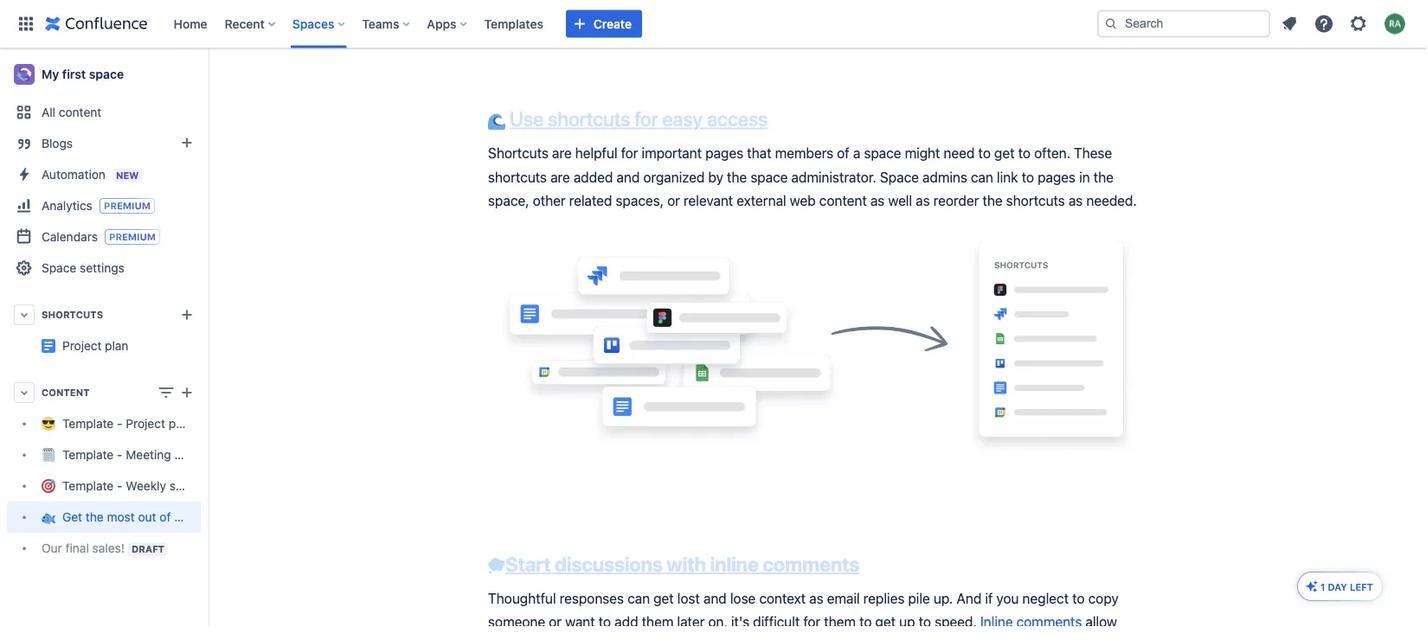 Task type: vqa. For each thing, say whether or not it's contained in the screenshot.
Shortcuts in the Shortcuts are helpful for important pages that members of a space might need to get to often. These shortcuts are added and organized by the space administrator. Space admins can link to pages in the space, other related spaces, or relevant external web content as well as reorder the shortcuts as needed.
yes



Task type: describe. For each thing, give the bounding box(es) containing it.
most
[[107, 510, 135, 524]]

to right need
[[978, 145, 991, 161]]

project plan for project plan link under shortcuts dropdown button
[[62, 339, 128, 353]]

as down in
[[1069, 192, 1083, 209]]

recent
[[225, 16, 265, 31]]

and inside shortcuts are helpful for important pages that members of a space might need to get to often. these shortcuts are added and organized by the space administrator. space admins can link to pages in the space, other related spaces, or relevant external web content as well as reorder the shortcuts as needed.
[[617, 169, 640, 185]]

needed.
[[1086, 192, 1137, 209]]

template - meeting notes
[[62, 448, 206, 462]]

team
[[202, 510, 230, 524]]

as right well
[[916, 192, 930, 209]]

as inside the thoughtful responses can get lost and lose context as email replies pile up. and if you neglect to copy someone or want to add them later on, it's difficult for them to get up to speed.
[[809, 590, 824, 607]]

lost
[[677, 590, 700, 607]]

the right by
[[727, 169, 747, 185]]

search image
[[1104, 17, 1118, 31]]

plan inside tree
[[169, 417, 192, 431]]

shortcuts are helpful for important pages that members of a space might need to get to often. these shortcuts are added and organized by the space administrator. space admins can link to pages in the space, other related spaces, or relevant external web content as well as reorder the shortcuts as needed.
[[488, 145, 1137, 209]]

you
[[997, 590, 1019, 607]]

settings
[[80, 261, 124, 275]]

draft
[[132, 544, 165, 555]]

use
[[510, 107, 544, 131]]

copy image
[[858, 553, 879, 574]]

shortcuts for shortcuts are helpful for important pages that members of a space might need to get to often. these shortcuts are added and organized by the space administrator. space admins can link to pages in the space, other related spaces, or relevant external web content as well as reorder the shortcuts as needed.
[[488, 145, 549, 161]]

report
[[207, 479, 241, 493]]

your
[[174, 510, 199, 524]]

reorder
[[934, 192, 979, 209]]

inline
[[710, 553, 759, 576]]

analytics
[[42, 198, 92, 212]]

spaces,
[[616, 192, 664, 209]]

template - project plan link
[[7, 409, 201, 440]]

:thought_balloon: image
[[488, 558, 505, 575]]

important
[[642, 145, 702, 161]]

template for template - weekly status report
[[62, 479, 114, 493]]

appswitcher icon image
[[16, 13, 36, 34]]

2 horizontal spatial shortcuts
[[1006, 192, 1065, 209]]

space,
[[488, 192, 529, 209]]

shortcuts button
[[7, 299, 201, 331]]

to right "up" on the bottom right of page
[[919, 614, 931, 627]]

get
[[62, 510, 82, 524]]

of inside tree
[[160, 510, 171, 524]]

responses
[[560, 590, 624, 607]]

by
[[708, 169, 723, 185]]

home
[[174, 16, 207, 31]]

related
[[569, 192, 612, 209]]

teams
[[362, 16, 399, 31]]

add shortcut image
[[177, 305, 197, 325]]

Search field
[[1097, 10, 1271, 38]]

day
[[1328, 582, 1348, 593]]

use shortcuts for easy access
[[510, 107, 768, 131]]

blogs link
[[7, 128, 201, 159]]

someone
[[488, 614, 545, 627]]

your profile and preferences image
[[1385, 13, 1406, 34]]

all
[[42, 105, 55, 119]]

or inside the thoughtful responses can get lost and lose context as email replies pile up. and if you neglect to copy someone or want to add them later on, it's difficult for them to get up to speed.
[[549, 614, 562, 627]]

analytics link
[[7, 190, 201, 222]]

start
[[505, 553, 551, 576]]

start discussions with inline comments
[[505, 553, 860, 576]]

all content link
[[7, 97, 201, 128]]

space element
[[0, 48, 267, 627]]

a
[[853, 145, 860, 161]]

content button
[[7, 377, 201, 409]]

on,
[[708, 614, 728, 627]]

space right first
[[89, 67, 124, 81]]

spaces button
[[287, 10, 352, 38]]

speed.
[[935, 614, 977, 627]]

admins
[[923, 169, 968, 185]]

added
[[574, 169, 613, 185]]

out
[[138, 510, 156, 524]]

get the most out of your team space link
[[7, 502, 267, 533]]

up.
[[934, 590, 953, 607]]

notes
[[174, 448, 206, 462]]

neglect
[[1023, 590, 1069, 607]]

2 horizontal spatial project
[[201, 332, 240, 346]]

as left well
[[871, 192, 885, 209]]

:thought_balloon: image
[[488, 558, 505, 575]]

final
[[65, 541, 89, 555]]

space settings
[[42, 261, 124, 275]]

0 vertical spatial shortcuts
[[548, 107, 630, 131]]

calendars
[[42, 229, 98, 244]]

might
[[905, 145, 940, 161]]

copy
[[1088, 590, 1119, 607]]

up
[[899, 614, 915, 627]]

project inside tree
[[126, 417, 165, 431]]

to left add
[[599, 614, 611, 627]]

discussions
[[555, 553, 663, 576]]

first
[[62, 67, 86, 81]]

create button
[[566, 10, 642, 38]]

external
[[737, 192, 786, 209]]

help icon image
[[1314, 13, 1335, 34]]

to left copy
[[1073, 590, 1085, 607]]

premium image for calendars
[[105, 229, 160, 245]]

global element
[[10, 0, 1094, 48]]

template for template - meeting notes
[[62, 448, 114, 462]]

and
[[957, 590, 982, 607]]

create content image
[[177, 383, 197, 403]]

apps button
[[422, 10, 474, 38]]

pile
[[908, 590, 930, 607]]

space inside tree
[[233, 510, 267, 524]]

2 them from the left
[[824, 614, 856, 627]]

create a blog image
[[177, 132, 197, 153]]

administrator.
[[791, 169, 877, 185]]

sales!
[[92, 541, 125, 555]]

to down replies
[[859, 614, 872, 627]]

template - project plan
[[62, 417, 192, 431]]

the down link
[[983, 192, 1003, 209]]

home link
[[168, 10, 213, 38]]

template - weekly status report
[[62, 479, 241, 493]]

my
[[42, 67, 59, 81]]

0 horizontal spatial get
[[654, 590, 674, 607]]

get inside shortcuts are helpful for important pages that members of a space might need to get to often. these shortcuts are added and organized by the space administrator. space admins can link to pages in the space, other related spaces, or relevant external web content as well as reorder the shortcuts as needed.
[[994, 145, 1015, 161]]

space right a
[[864, 145, 901, 161]]

shortcuts for shortcuts
[[42, 309, 103, 321]]

0 vertical spatial are
[[552, 145, 572, 161]]

0 vertical spatial for
[[635, 107, 658, 131]]

1
[[1321, 582, 1325, 593]]

tree inside space element
[[7, 409, 267, 564]]

1 day left
[[1321, 582, 1374, 593]]

it's
[[731, 614, 750, 627]]

our
[[42, 541, 62, 555]]

web
[[790, 192, 816, 209]]

create
[[594, 16, 632, 31]]



Task type: locate. For each thing, give the bounding box(es) containing it.
1 vertical spatial premium image
[[105, 229, 160, 245]]

my first space
[[42, 67, 124, 81]]

0 vertical spatial of
[[837, 145, 850, 161]]

project plan link up change view icon
[[7, 331, 267, 362]]

1 vertical spatial and
[[704, 590, 727, 607]]

pages up by
[[706, 145, 744, 161]]

- for project
[[117, 417, 122, 431]]

content down administrator.
[[819, 192, 867, 209]]

or inside shortcuts are helpful for important pages that members of a space might need to get to often. these shortcuts are added and organized by the space administrator. space admins can link to pages in the space, other related spaces, or relevant external web content as well as reorder the shortcuts as needed.
[[667, 192, 680, 209]]

email
[[827, 590, 860, 607]]

template down content dropdown button
[[62, 417, 114, 431]]

0 horizontal spatial pages
[[706, 145, 744, 161]]

banner containing home
[[0, 0, 1426, 48]]

comments
[[763, 553, 860, 576]]

template down "template - project plan" link
[[62, 448, 114, 462]]

template - meeting notes link
[[7, 440, 206, 471]]

to
[[978, 145, 991, 161], [1018, 145, 1031, 161], [1022, 169, 1034, 185], [1073, 590, 1085, 607], [599, 614, 611, 627], [859, 614, 872, 627], [919, 614, 931, 627]]

0 vertical spatial -
[[117, 417, 122, 431]]

- left meeting
[[117, 448, 122, 462]]

status
[[169, 479, 204, 493]]

can
[[971, 169, 994, 185], [628, 590, 650, 607]]

3 - from the top
[[117, 479, 122, 493]]

and
[[617, 169, 640, 185], [704, 590, 727, 607]]

- for weekly
[[117, 479, 122, 493]]

for right the difficult in the bottom of the page
[[803, 614, 821, 627]]

shortcuts up space,
[[488, 169, 547, 185]]

- up template - meeting notes link
[[117, 417, 122, 431]]

well
[[888, 192, 912, 209]]

space right team
[[233, 510, 267, 524]]

get
[[994, 145, 1015, 161], [654, 590, 674, 607], [875, 614, 896, 627]]

space up "external"
[[751, 169, 788, 185]]

1 vertical spatial of
[[160, 510, 171, 524]]

0 horizontal spatial plan
[[105, 339, 128, 353]]

weekly
[[126, 479, 166, 493]]

1 day left button
[[1298, 573, 1382, 601]]

0 horizontal spatial or
[[549, 614, 562, 627]]

1 vertical spatial or
[[549, 614, 562, 627]]

1 horizontal spatial shortcuts
[[488, 145, 549, 161]]

1 - from the top
[[117, 417, 122, 431]]

1 horizontal spatial of
[[837, 145, 850, 161]]

thoughtful
[[488, 590, 556, 607]]

get the most out of your team space
[[62, 510, 267, 524]]

shortcuts down use
[[488, 145, 549, 161]]

are left helpful
[[552, 145, 572, 161]]

recent button
[[219, 10, 282, 38]]

as
[[871, 192, 885, 209], [916, 192, 930, 209], [1069, 192, 1083, 209], [809, 590, 824, 607]]

other
[[533, 192, 566, 209]]

1 vertical spatial shortcuts
[[42, 309, 103, 321]]

1 horizontal spatial project plan
[[201, 332, 267, 346]]

0 vertical spatial can
[[971, 169, 994, 185]]

the right in
[[1094, 169, 1114, 185]]

notification icon image
[[1279, 13, 1300, 34]]

space
[[89, 67, 124, 81], [864, 145, 901, 161], [751, 169, 788, 185], [233, 510, 267, 524]]

teams button
[[357, 10, 417, 38]]

shortcuts up template - project plan 'icon'
[[42, 309, 103, 321]]

as left email
[[809, 590, 824, 607]]

premium image for analytics
[[99, 198, 155, 214]]

add
[[615, 614, 638, 627]]

copy image
[[766, 108, 787, 129]]

2 vertical spatial template
[[62, 479, 114, 493]]

the
[[727, 169, 747, 185], [1094, 169, 1114, 185], [983, 192, 1003, 209], [86, 510, 104, 524]]

replies
[[864, 590, 905, 607]]

premium image inside analytics link
[[99, 198, 155, 214]]

3 template from the top
[[62, 479, 114, 493]]

these
[[1074, 145, 1112, 161]]

to right link
[[1022, 169, 1034, 185]]

1 horizontal spatial or
[[667, 192, 680, 209]]

or left want
[[549, 614, 562, 627]]

shortcuts
[[488, 145, 549, 161], [42, 309, 103, 321]]

0 horizontal spatial shortcuts
[[42, 309, 103, 321]]

get left "up" on the bottom right of page
[[875, 614, 896, 627]]

context
[[759, 590, 806, 607]]

space inside 'space settings' link
[[42, 261, 76, 275]]

for inside the thoughtful responses can get lost and lose context as email replies pile up. and if you neglect to copy someone or want to add them later on, it's difficult for them to get up to speed.
[[803, 614, 821, 627]]

project plan link down shortcuts dropdown button
[[62, 339, 128, 353]]

get left lost
[[654, 590, 674, 607]]

confluence image
[[45, 13, 148, 34], [45, 13, 148, 34]]

premium image inside calendars link
[[105, 229, 160, 245]]

0 vertical spatial premium image
[[99, 198, 155, 214]]

meeting
[[126, 448, 171, 462]]

of right out
[[160, 510, 171, 524]]

can up add
[[628, 590, 650, 607]]

1 them from the left
[[642, 614, 674, 627]]

link
[[997, 169, 1018, 185]]

0 vertical spatial and
[[617, 169, 640, 185]]

that
[[747, 145, 772, 161]]

0 vertical spatial shortcuts
[[488, 145, 549, 161]]

or
[[667, 192, 680, 209], [549, 614, 562, 627]]

1 vertical spatial are
[[551, 169, 570, 185]]

1 horizontal spatial project
[[126, 417, 165, 431]]

template up the get
[[62, 479, 114, 493]]

relevant
[[684, 192, 733, 209]]

1 horizontal spatial space
[[880, 169, 919, 185]]

0 horizontal spatial and
[[617, 169, 640, 185]]

organized
[[643, 169, 705, 185]]

my first space link
[[7, 57, 201, 92]]

1 horizontal spatial shortcuts
[[548, 107, 630, 131]]

space settings link
[[7, 253, 201, 284]]

project plan for project plan link over change view icon
[[201, 332, 267, 346]]

tree containing template - project plan
[[7, 409, 267, 564]]

premium image down analytics link
[[105, 229, 160, 245]]

1 vertical spatial shortcuts
[[488, 169, 547, 185]]

content
[[42, 387, 90, 399]]

- left the "weekly"
[[117, 479, 122, 493]]

shortcuts
[[548, 107, 630, 131], [488, 169, 547, 185], [1006, 192, 1065, 209]]

1 vertical spatial can
[[628, 590, 650, 607]]

1 horizontal spatial content
[[819, 192, 867, 209]]

template - project plan image
[[42, 339, 55, 353]]

content inside shortcuts are helpful for important pages that members of a space might need to get to often. these shortcuts are added and organized by the space administrator. space admins can link to pages in the space, other related spaces, or relevant external web content as well as reorder the shortcuts as needed.
[[819, 192, 867, 209]]

the inside tree
[[86, 510, 104, 524]]

0 vertical spatial template
[[62, 417, 114, 431]]

lose
[[730, 590, 756, 607]]

0 horizontal spatial of
[[160, 510, 171, 524]]

want
[[565, 614, 595, 627]]

1 horizontal spatial get
[[875, 614, 896, 627]]

0 horizontal spatial space
[[42, 261, 76, 275]]

1 horizontal spatial and
[[704, 590, 727, 607]]

template
[[62, 417, 114, 431], [62, 448, 114, 462], [62, 479, 114, 493]]

templates
[[484, 16, 543, 31]]

for right helpful
[[621, 145, 638, 161]]

0 vertical spatial or
[[667, 192, 680, 209]]

thoughtful responses can get lost and lose context as email replies pile up. and if you neglect to copy someone or want to add them later on, it's difficult for them to get up to speed.
[[488, 590, 1122, 627]]

premium image
[[99, 198, 155, 214], [105, 229, 160, 245]]

banner
[[0, 0, 1426, 48]]

of left a
[[837, 145, 850, 161]]

0 horizontal spatial shortcuts
[[488, 169, 547, 185]]

0 horizontal spatial can
[[628, 590, 650, 607]]

calendars link
[[7, 222, 201, 253]]

all content
[[42, 105, 102, 119]]

later
[[677, 614, 705, 627]]

apps
[[427, 16, 457, 31]]

0 horizontal spatial them
[[642, 614, 674, 627]]

helpful
[[575, 145, 617, 161]]

are
[[552, 145, 572, 161], [551, 169, 570, 185]]

shortcuts inside dropdown button
[[42, 309, 103, 321]]

tree
[[7, 409, 267, 564]]

and up 'spaces,'
[[617, 169, 640, 185]]

templates link
[[479, 10, 549, 38]]

of inside shortcuts are helpful for important pages that members of a space might need to get to often. these shortcuts are added and organized by the space administrator. space admins can link to pages in the space, other related spaces, or relevant external web content as well as reorder the shortcuts as needed.
[[837, 145, 850, 161]]

1 vertical spatial -
[[117, 448, 122, 462]]

space inside shortcuts are helpful for important pages that members of a space might need to get to often. these shortcuts are added and organized by the space administrator. space admins can link to pages in the space, other related spaces, or relevant external web content as well as reorder the shortcuts as needed.
[[880, 169, 919, 185]]

shortcuts inside shortcuts are helpful for important pages that members of a space might need to get to often. these shortcuts are added and organized by the space administrator. space admins can link to pages in the space, other related spaces, or relevant external web content as well as reorder the shortcuts as needed.
[[488, 145, 549, 161]]

automation
[[42, 167, 106, 181]]

1 vertical spatial content
[[819, 192, 867, 209]]

can inside shortcuts are helpful for important pages that members of a space might need to get to often. these shortcuts are added and organized by the space administrator. space admins can link to pages in the space, other related spaces, or relevant external web content as well as reorder the shortcuts as needed.
[[971, 169, 994, 185]]

members
[[775, 145, 834, 161]]

for inside shortcuts are helpful for important pages that members of a space might need to get to often. these shortcuts are added and organized by the space administrator. space admins can link to pages in the space, other related spaces, or relevant external web content as well as reorder the shortcuts as needed.
[[621, 145, 638, 161]]

pages down often.
[[1038, 169, 1076, 185]]

blogs
[[42, 136, 73, 151]]

2 - from the top
[[117, 448, 122, 462]]

our final sales! draft
[[42, 541, 165, 555]]

space down calendars
[[42, 261, 76, 275]]

to left often.
[[1018, 145, 1031, 161]]

and inside the thoughtful responses can get lost and lose context as email replies pile up. and if you neglect to copy someone or want to add them later on, it's difficult for them to get up to speed.
[[704, 590, 727, 607]]

change view image
[[156, 383, 177, 403]]

2 horizontal spatial get
[[994, 145, 1015, 161]]

get up link
[[994, 145, 1015, 161]]

with
[[667, 553, 706, 576]]

premium image down new
[[99, 198, 155, 214]]

0 horizontal spatial project plan
[[62, 339, 128, 353]]

template for template - project plan
[[62, 417, 114, 431]]

content right all
[[59, 105, 102, 119]]

1 vertical spatial space
[[42, 261, 76, 275]]

1 vertical spatial for
[[621, 145, 638, 161]]

premium icon image
[[1305, 580, 1319, 594]]

easy
[[662, 107, 703, 131]]

1 vertical spatial get
[[654, 590, 674, 607]]

space up well
[[880, 169, 919, 185]]

collapse sidebar image
[[189, 57, 227, 92]]

0 horizontal spatial project
[[62, 339, 102, 353]]

access
[[707, 107, 768, 131]]

0 vertical spatial space
[[880, 169, 919, 185]]

or down organized
[[667, 192, 680, 209]]

1 horizontal spatial plan
[[169, 417, 192, 431]]

1 vertical spatial pages
[[1038, 169, 1076, 185]]

0 vertical spatial content
[[59, 105, 102, 119]]

2 vertical spatial get
[[875, 614, 896, 627]]

left
[[1350, 582, 1374, 593]]

shortcuts up helpful
[[548, 107, 630, 131]]

1 template from the top
[[62, 417, 114, 431]]

and up on,
[[704, 590, 727, 607]]

settings icon image
[[1348, 13, 1369, 34]]

:ocean: image
[[488, 113, 505, 130], [488, 113, 505, 130]]

template - weekly status report link
[[7, 471, 241, 502]]

1 horizontal spatial pages
[[1038, 169, 1076, 185]]

shortcuts down link
[[1006, 192, 1065, 209]]

them right add
[[642, 614, 674, 627]]

2 template from the top
[[62, 448, 114, 462]]

can inside the thoughtful responses can get lost and lose context as email replies pile up. and if you neglect to copy someone or want to add them later on, it's difficult for them to get up to speed.
[[628, 590, 650, 607]]

2 vertical spatial for
[[803, 614, 821, 627]]

often.
[[1034, 145, 1071, 161]]

content inside space element
[[59, 105, 102, 119]]

0 vertical spatial pages
[[706, 145, 744, 161]]

2 vertical spatial shortcuts
[[1006, 192, 1065, 209]]

2 horizontal spatial plan
[[244, 332, 267, 346]]

-
[[117, 417, 122, 431], [117, 448, 122, 462], [117, 479, 122, 493]]

2 vertical spatial -
[[117, 479, 122, 493]]

1 horizontal spatial them
[[824, 614, 856, 627]]

are up other
[[551, 169, 570, 185]]

can left link
[[971, 169, 994, 185]]

1 horizontal spatial can
[[971, 169, 994, 185]]

them
[[642, 614, 674, 627], [824, 614, 856, 627]]

difficult
[[753, 614, 800, 627]]

0 vertical spatial get
[[994, 145, 1015, 161]]

need
[[944, 145, 975, 161]]

0 horizontal spatial content
[[59, 105, 102, 119]]

for left easy
[[635, 107, 658, 131]]

1 vertical spatial template
[[62, 448, 114, 462]]

- for meeting
[[117, 448, 122, 462]]

the right the get
[[86, 510, 104, 524]]

project plan link
[[7, 331, 267, 362], [62, 339, 128, 353]]

them down email
[[824, 614, 856, 627]]

if
[[985, 590, 993, 607]]



